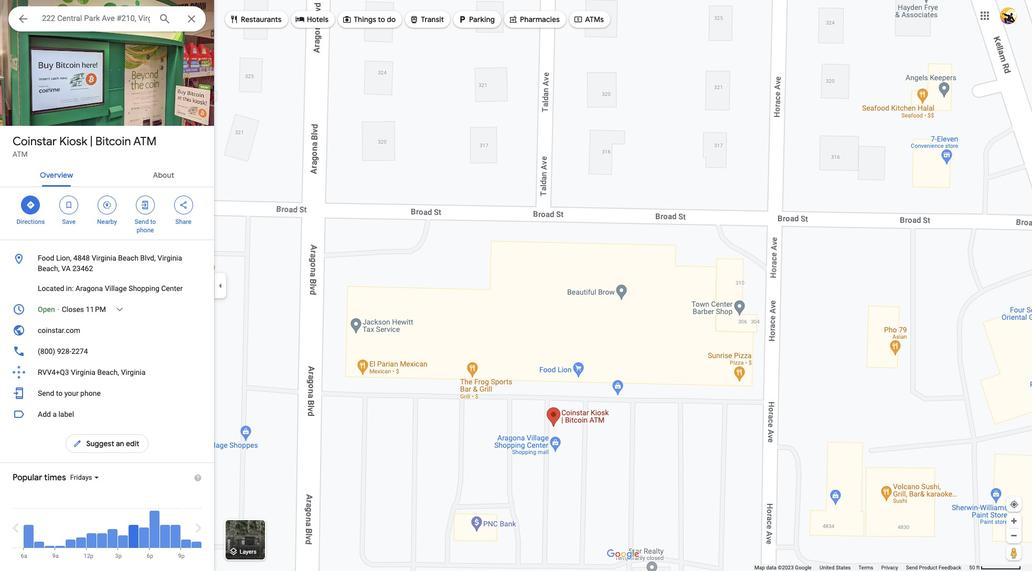 Task type: locate. For each thing, give the bounding box(es) containing it.
kiosk
[[59, 134, 87, 149]]


[[102, 199, 112, 211]]

27% busy at 11 am. image right 5% busy at 9 am. "image"
[[76, 511, 86, 548]]

to left the "share"
[[150, 218, 156, 226]]

0 vertical spatial send
[[135, 218, 149, 226]]

virginia
[[92, 254, 116, 262], [158, 254, 182, 262], [71, 368, 96, 377], [121, 368, 146, 377]]

edit
[[126, 439, 139, 449]]

 atms
[[574, 14, 604, 25]]

photo of coinstar kiosk | bitcoin atm image
[[0, 0, 219, 126]]

1 vertical spatial beach,
[[97, 368, 119, 377]]

⋅
[[57, 305, 60, 314]]

tab list containing overview
[[0, 162, 214, 187]]

closes
[[62, 305, 84, 314]]

send up add
[[38, 389, 54, 398]]

located in: aragona village shopping center button
[[0, 278, 214, 299]]

|
[[90, 134, 93, 149]]

to inside send to phone
[[150, 218, 156, 226]]

show street view coverage image
[[1007, 545, 1022, 561]]

phone down 
[[137, 227, 154, 234]]

 suggest an edit
[[73, 438, 139, 450]]

fridays option
[[70, 474, 94, 482]]

to left your
[[56, 389, 63, 398]]

send to your phone button
[[0, 383, 214, 404]]

50% busy at 2 pm. image right 38% busy at 12 pm. image
[[107, 511, 117, 548]]

0 vertical spatial beach,
[[38, 265, 60, 273]]

50% busy at 2 pm. image
[[107, 511, 117, 548], [107, 530, 117, 548]]

 transit
[[410, 14, 444, 25]]

61% busy at 8 pm. image
[[170, 511, 180, 548], [170, 526, 180, 548]]

footer containing map data ©2023 google
[[755, 565, 969, 572]]

google
[[795, 565, 812, 571]]

22% busy at 10 am. image
[[65, 511, 75, 548], [65, 540, 75, 548]]

things
[[354, 15, 376, 24]]

11 pm
[[86, 305, 106, 314]]

send for send to your phone
[[38, 389, 54, 398]]

hours image
[[13, 303, 25, 316]]


[[26, 199, 35, 211]]

beach
[[118, 254, 138, 262]]

0 horizontal spatial atm
[[13, 150, 28, 159]]


[[73, 438, 82, 450]]

coinstar kiosk | bitcoin atm main content
[[0, 0, 219, 572]]

atm button
[[13, 149, 28, 160]]

38% busy at 1 pm. image
[[97, 511, 107, 548], [97, 534, 107, 548]]

beach, inside button
[[97, 368, 119, 377]]

terms
[[859, 565, 874, 571]]

0 horizontal spatial send
[[38, 389, 54, 398]]

2 27% busy at 11 am. image from the top
[[76, 538, 86, 548]]

google maps element
[[0, 0, 1032, 572]]

1 horizontal spatial atm
[[133, 134, 157, 149]]

61% busy at 8 pm. image up "9p"
[[170, 526, 180, 548]]

9a
[[52, 553, 59, 560]]

beach, up send to your phone button
[[97, 368, 119, 377]]

4848
[[73, 254, 90, 262]]

2 horizontal spatial to
[[378, 15, 385, 24]]

61% busy at 7 pm. image
[[160, 511, 170, 548], [160, 526, 170, 548]]

beach, down food
[[38, 265, 60, 273]]

27% busy at 11 am. image up 12p
[[76, 538, 86, 548]]

2
[[27, 104, 31, 114]]

about
[[153, 171, 174, 180]]

footer inside "google maps" element
[[755, 565, 969, 572]]

rvv4+q3 virginia beach, virginia
[[38, 368, 146, 377]]

1 vertical spatial send
[[38, 389, 54, 398]]

1 16% busy at 7 am. image from the top
[[34, 511, 44, 548]]


[[574, 14, 583, 25]]

16% busy at 7 am. image
[[34, 511, 44, 548], [34, 542, 44, 548]]

to
[[378, 15, 385, 24], [150, 218, 156, 226], [56, 389, 63, 398]]

1 horizontal spatial send
[[135, 218, 149, 226]]

send
[[135, 218, 149, 226], [38, 389, 54, 398], [906, 565, 918, 571]]

23462
[[72, 265, 93, 273]]

1 22% busy at 10 am. image from the top
[[65, 511, 75, 548]]

food lion, 4848 virginia beach blvd, virginia beach, va 23462
[[38, 254, 182, 273]]

0 horizontal spatial beach,
[[38, 265, 60, 273]]

coinstar.com link
[[0, 320, 214, 341]]

0 vertical spatial phone
[[137, 227, 154, 234]]

to left do
[[378, 15, 385, 24]]

overview button
[[32, 162, 81, 187]]

rvv4+q3
[[38, 368, 69, 377]]

virginia down 2274 on the bottom left
[[71, 368, 96, 377]]

layers
[[240, 549, 257, 556]]

61% busy at 6 am. image
[[21, 511, 33, 560]]

6a
[[21, 553, 27, 560]]

0 vertical spatial to
[[378, 15, 385, 24]]

1 50% busy at 2 pm. image from the top
[[107, 511, 117, 548]]

phone right your
[[80, 389, 101, 398]]

2 photos
[[27, 104, 59, 114]]


[[179, 199, 188, 211]]

(800) 928-2274 button
[[0, 341, 214, 362]]

food lion, 4848 virginia beach blvd, virginia beach, va 23462 button
[[0, 249, 214, 278]]

61% busy at 4 pm. image left 55% busy at 5 pm. icon
[[128, 526, 138, 548]]

 parking
[[458, 14, 495, 25]]

2 vertical spatial to
[[56, 389, 63, 398]]

27% busy at 11 am. image
[[76, 511, 86, 548], [76, 538, 86, 548]]

 button
[[8, 6, 38, 34]]

coinstar.com
[[38, 326, 80, 335]]

send inside information for coinstar kiosk | bitcoin atm region
[[38, 389, 54, 398]]

show your location image
[[1010, 500, 1019, 510]]

atm down "coinstar"
[[13, 150, 28, 159]]

1 horizontal spatial beach,
[[97, 368, 119, 377]]

states
[[836, 565, 851, 571]]

0 horizontal spatial to
[[56, 389, 63, 398]]

send to your phone
[[38, 389, 101, 398]]

16% busy at 10 pm. image
[[191, 542, 201, 548]]

61% busy at 4 pm. image left 55% busy at 5 pm. image
[[128, 511, 138, 548]]

phone
[[137, 227, 154, 234], [80, 389, 101, 398]]

2 vertical spatial send
[[906, 565, 918, 571]]

9p
[[178, 553, 185, 560]]


[[141, 199, 150, 211]]

tab list
[[0, 162, 214, 187]]

61% busy at 8 pm. image left 16% busy at 10 pm. image
[[170, 511, 180, 548]]

12p
[[84, 553, 93, 560]]

 hotels
[[295, 14, 329, 25]]

send for send to phone
[[135, 218, 149, 226]]

collapse side panel image
[[215, 280, 226, 292]]

1 horizontal spatial to
[[150, 218, 156, 226]]

16% busy at 7 am. image left 5% busy at 8 am. image
[[34, 511, 44, 548]]

send down 
[[135, 218, 149, 226]]

footer
[[755, 565, 969, 572]]

add a label button
[[0, 404, 214, 425]]

2 38% busy at 1 pm. image from the top
[[97, 534, 107, 548]]

blvd,
[[140, 254, 156, 262]]

0 vertical spatial atm
[[133, 134, 157, 149]]

1 27% busy at 11 am. image from the top
[[76, 511, 86, 548]]

1 vertical spatial phone
[[80, 389, 101, 398]]

send inside send to phone
[[135, 218, 149, 226]]

50% busy at 2 pm. image up 3p
[[107, 530, 117, 548]]

2 22% busy at 10 am. image from the top
[[65, 540, 75, 548]]

2 horizontal spatial send
[[906, 565, 918, 571]]

product
[[919, 565, 938, 571]]

55% busy at 5 pm. image
[[139, 511, 149, 548]]

1 61% busy at 8 pm. image from the top
[[170, 511, 180, 548]]

61% busy at 4 pm. image
[[128, 511, 138, 548], [128, 526, 138, 548]]

atm right bitcoin
[[133, 134, 157, 149]]

save
[[62, 218, 76, 226]]

2274
[[71, 347, 88, 356]]

16% busy at 7 am. image left 5% busy at 8 am. icon
[[34, 542, 44, 548]]

to inside button
[[56, 389, 63, 398]]


[[17, 12, 29, 26]]

phone inside send to phone
[[137, 227, 154, 234]]

None field
[[42, 12, 150, 25]]

1 horizontal spatial phone
[[137, 227, 154, 234]]

virginia up send to your phone button
[[121, 368, 146, 377]]

 things to do
[[342, 14, 396, 25]]

suggest
[[86, 439, 114, 449]]

5% busy at 8 am. image
[[44, 546, 54, 548]]

send left product
[[906, 565, 918, 571]]

0 horizontal spatial phone
[[80, 389, 101, 398]]

1 vertical spatial to
[[150, 218, 156, 226]]



Task type: describe. For each thing, give the bounding box(es) containing it.
to inside  things to do
[[378, 15, 385, 24]]

shopping
[[129, 284, 159, 293]]

ft
[[977, 565, 980, 571]]

50 ft button
[[969, 565, 1021, 571]]

open
[[38, 305, 55, 314]]

do
[[387, 15, 396, 24]]

2 61% busy at 7 pm. image from the top
[[160, 526, 170, 548]]

send product feedback button
[[906, 565, 962, 572]]

6p
[[147, 553, 153, 560]]

1 61% busy at 4 pm. image from the top
[[128, 511, 138, 548]]

about button
[[145, 162, 183, 187]]

privacy button
[[881, 565, 898, 572]]

restaurants
[[241, 15, 282, 24]]

a
[[53, 410, 57, 419]]

terms button
[[859, 565, 874, 572]]

actions for coinstar kiosk | bitcoin atm region
[[0, 187, 214, 240]]

1 61% busy at 7 pm. image from the top
[[160, 511, 170, 548]]

to for send to phone
[[150, 218, 156, 226]]

22% busy at 9 pm. image
[[178, 511, 191, 560]]

to for send to your phone
[[56, 389, 63, 398]]

send product feedback
[[906, 565, 962, 571]]


[[295, 14, 305, 25]]

center
[[161, 284, 183, 293]]

food
[[38, 254, 54, 262]]

bitcoin
[[95, 134, 131, 149]]


[[229, 14, 239, 25]]

50
[[969, 565, 975, 571]]

33% busy at 3 pm. image
[[115, 511, 128, 560]]

label
[[59, 410, 74, 419]]

2 16% busy at 7 am. image from the top
[[34, 542, 44, 548]]

coinstar
[[13, 134, 57, 149]]


[[342, 14, 352, 25]]

aragona
[[75, 284, 103, 293]]

village
[[105, 284, 127, 293]]

fridays
[[70, 474, 92, 482]]

none field inside 222 central park ave #210, virginia beach, va 23462 field
[[42, 12, 150, 25]]

photos
[[34, 104, 59, 114]]

2 50% busy at 2 pm. image from the top
[[107, 530, 117, 548]]

share
[[175, 218, 191, 226]]

nearby
[[97, 218, 117, 226]]

parking
[[469, 15, 495, 24]]

data
[[766, 565, 777, 571]]

 pharmacies
[[509, 14, 560, 25]]

times
[[44, 473, 66, 483]]


[[509, 14, 518, 25]]

add a label
[[38, 410, 74, 419]]

1 38% busy at 1 pm. image from the top
[[97, 511, 107, 548]]

add
[[38, 410, 51, 419]]

google account: ben nelson  
(ben.nelson1980@gmail.com) image
[[1000, 7, 1017, 24]]

coinstar kiosk | bitcoin atm atm
[[13, 134, 157, 159]]

show open hours for the week image
[[115, 305, 124, 314]]

222 Central Park Ave #210, Virginia Beach, VA 23462 field
[[8, 6, 206, 31]]

55% busy at 5 pm. image
[[139, 528, 149, 548]]

(800) 928-2274
[[38, 347, 88, 356]]

virginia right 4848
[[92, 254, 116, 262]]

zoom in image
[[1010, 517, 1018, 525]]

your
[[64, 389, 79, 398]]

100% busy at 6 pm. image
[[147, 511, 159, 560]]

38% busy at 12 pm. image
[[84, 511, 96, 560]]

©2023
[[778, 565, 794, 571]]

lion,
[[56, 254, 72, 262]]

pharmacies
[[520, 15, 560, 24]]

popular
[[13, 473, 42, 483]]

2 61% busy at 8 pm. image from the top
[[170, 526, 180, 548]]

rvv4+q3 virginia beach, virginia button
[[0, 362, 214, 383]]

16% busy at 10 pm. image
[[191, 511, 201, 548]]

information for coinstar kiosk | bitcoin atm region
[[0, 249, 214, 404]]

fridays button
[[70, 474, 173, 482]]

send for send product feedback
[[906, 565, 918, 571]]

united states button
[[820, 565, 851, 572]]

located
[[38, 284, 64, 293]]

5% busy at 9 am. image
[[52, 511, 65, 560]]

zoom out image
[[1010, 532, 1018, 540]]

open ⋅ closes 11 pm
[[38, 305, 106, 314]]

3p
[[115, 553, 122, 560]]

 search field
[[8, 6, 206, 34]]

in:
[[66, 284, 74, 293]]

send to phone
[[135, 218, 156, 234]]

 restaurants
[[229, 14, 282, 25]]

5% busy at 8 am. image
[[44, 511, 54, 548]]

united
[[820, 565, 835, 571]]

phone inside send to your phone button
[[80, 389, 101, 398]]

(800)
[[38, 347, 55, 356]]

overview
[[40, 171, 73, 180]]

0% busy at 5 am. image
[[13, 511, 23, 548]]

privacy
[[881, 565, 898, 571]]

atms
[[585, 15, 604, 24]]

virginia right blvd,
[[158, 254, 182, 262]]

united states
[[820, 565, 851, 571]]

located in: aragona village shopping center
[[38, 284, 183, 293]]

928-
[[57, 347, 71, 356]]

directions
[[17, 218, 45, 226]]

hotels
[[307, 15, 329, 24]]


[[64, 199, 74, 211]]

50 ft
[[969, 565, 980, 571]]

popular times at coinstar kiosk | bitcoin atm region
[[0, 463, 214, 560]]

transit
[[421, 15, 444, 24]]

2 photos button
[[8, 100, 64, 118]]

map data ©2023 google
[[755, 565, 812, 571]]

1 vertical spatial atm
[[13, 150, 28, 159]]

beach, inside food lion, 4848 virginia beach blvd, virginia beach, va 23462
[[38, 265, 60, 273]]

2 61% busy at 4 pm. image from the top
[[128, 526, 138, 548]]

tab list inside coinstar kiosk | bitcoin atm main content
[[0, 162, 214, 187]]



Task type: vqa. For each thing, say whether or not it's contained in the screenshot.
middle to
yes



